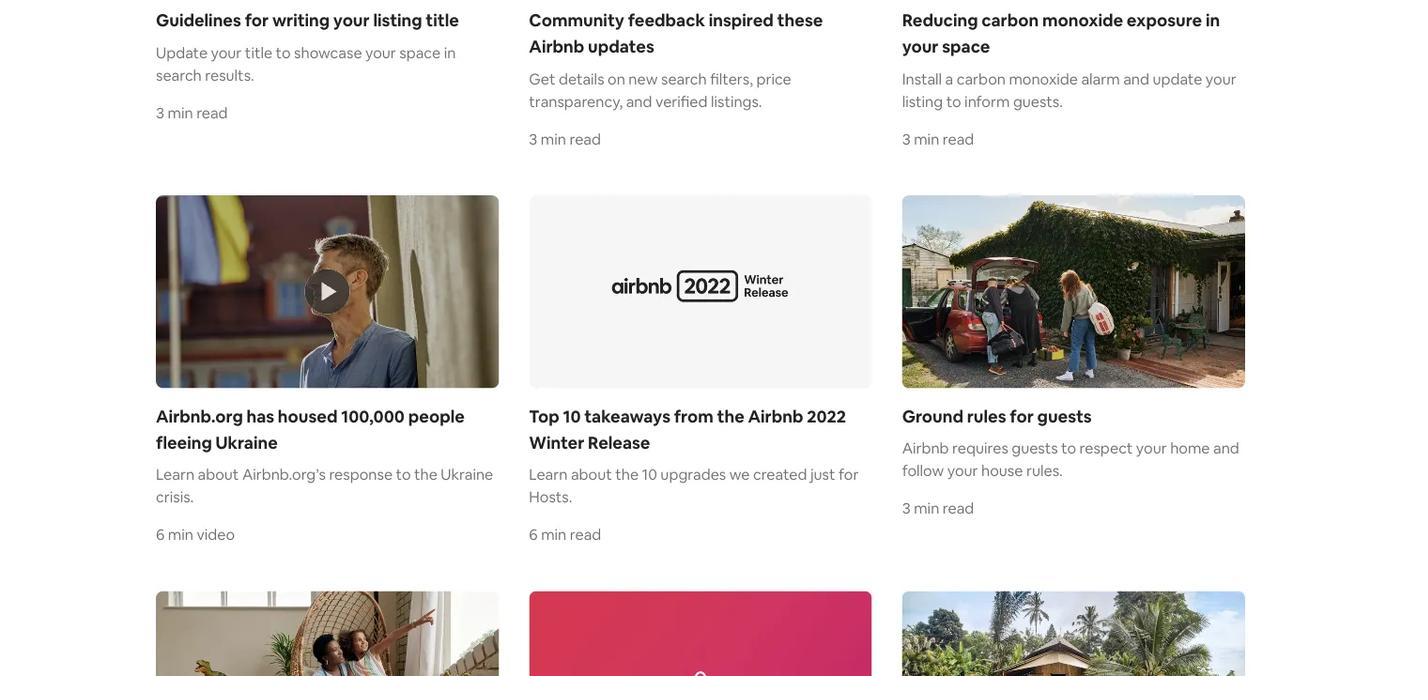 Task type: locate. For each thing, give the bounding box(es) containing it.
read down transparency,
[[570, 129, 601, 148]]

learn for top 10 takeaways from the airbnb 2022 winter release
[[529, 465, 568, 484]]

3 min read down transparency,
[[529, 129, 601, 148]]

the
[[717, 405, 745, 427], [414, 465, 438, 484], [616, 465, 639, 484]]

your right showcase
[[366, 43, 396, 62]]

alarm
[[1082, 69, 1121, 88]]

new
[[629, 69, 658, 88]]

0 vertical spatial title
[[426, 9, 459, 31]]

ukraine down has
[[216, 432, 278, 454]]

0 horizontal spatial 10
[[563, 405, 581, 427]]

the right from
[[717, 405, 745, 427]]

for left writing
[[245, 9, 269, 31]]

0 vertical spatial carbon
[[982, 9, 1039, 31]]

0 horizontal spatial in
[[444, 43, 456, 62]]

read down follow
[[943, 499, 975, 518]]

2 horizontal spatial for
[[1010, 405, 1034, 427]]

1 vertical spatial ukraine
[[441, 465, 494, 484]]

in inside reducing carbon monoxide exposure in your space
[[1206, 9, 1221, 31]]

about down release
[[571, 465, 612, 484]]

response
[[329, 465, 393, 484]]

your up install
[[903, 35, 939, 58]]

1 horizontal spatial title
[[426, 9, 459, 31]]

in
[[1206, 9, 1221, 31], [444, 43, 456, 62]]

3 min read down the a
[[903, 129, 975, 148]]

to
[[276, 43, 291, 62], [947, 91, 962, 111], [1062, 439, 1077, 458], [396, 465, 411, 484]]

inspired
[[709, 9, 774, 31]]

hosts.
[[529, 488, 573, 507]]

follow
[[903, 461, 945, 481]]

2 learn from the left
[[529, 465, 568, 484]]

guests
[[1038, 405, 1092, 427], [1012, 439, 1059, 458]]

search
[[156, 65, 202, 84], [661, 69, 707, 88]]

0 horizontal spatial space
[[400, 43, 441, 62]]

your down requires at right bottom
[[948, 461, 979, 481]]

3 for ground rules for guests
[[903, 499, 911, 518]]

6 min video
[[156, 525, 235, 544]]

to right response
[[396, 465, 411, 484]]

0 horizontal spatial the
[[414, 465, 438, 484]]

requires
[[953, 439, 1009, 458]]

6 for airbnb.org has housed 100,000 people fleeing ukraine
[[156, 525, 165, 544]]

1 vertical spatial in
[[444, 43, 456, 62]]

airbnb
[[529, 35, 585, 58], [748, 405, 804, 427], [903, 439, 950, 458]]

to down writing
[[276, 43, 291, 62]]

1 horizontal spatial 6
[[529, 525, 538, 544]]

learn for airbnb.org has housed 100,000 people fleeing ukraine
[[156, 465, 195, 484]]

10
[[563, 405, 581, 427], [642, 465, 658, 484]]

learn
[[156, 465, 195, 484], [529, 465, 568, 484]]

and right alarm
[[1124, 69, 1150, 88]]

about inside learn about airbnb.org's response to the ukraine crisis.
[[198, 465, 239, 484]]

3 down transparency,
[[529, 129, 538, 148]]

carbon
[[982, 9, 1039, 31], [957, 69, 1006, 88]]

the down release
[[616, 465, 639, 484]]

and down "new"
[[626, 91, 652, 111]]

1 vertical spatial 10
[[642, 465, 658, 484]]

monoxide inside reducing carbon monoxide exposure in your space
[[1043, 9, 1124, 31]]

airbnb down community
[[529, 35, 585, 58]]

updates
[[588, 35, 655, 58]]

community
[[529, 9, 625, 31]]

learn inside learn about the 10 upgrades we created just for hosts.
[[529, 465, 568, 484]]

created
[[753, 465, 808, 484]]

0 horizontal spatial about
[[198, 465, 239, 484]]

min down update
[[168, 103, 193, 122]]

2 vertical spatial and
[[1214, 439, 1240, 458]]

about for 10
[[571, 465, 612, 484]]

carbon up inform
[[957, 69, 1006, 88]]

1 vertical spatial guests
[[1012, 439, 1059, 458]]

we
[[730, 465, 750, 484]]

min down follow
[[914, 499, 940, 518]]

read for reducing carbon monoxide exposure in your space
[[943, 129, 975, 148]]

1 vertical spatial title
[[245, 43, 273, 62]]

read for top 10 takeaways from the airbnb 2022 winter release
[[570, 525, 602, 544]]

monoxide up guests. in the right top of the page
[[1010, 69, 1079, 88]]

0 horizontal spatial ukraine
[[216, 432, 278, 454]]

airbnb requires guests to respect your home and follow your house rules.
[[903, 439, 1240, 481]]

update
[[1153, 69, 1203, 88]]

and right home
[[1214, 439, 1240, 458]]

ukraine inside learn about airbnb.org's response to the ukraine crisis.
[[441, 465, 494, 484]]

inform
[[965, 91, 1010, 111]]

min down hosts.
[[541, 525, 567, 544]]

1 horizontal spatial in
[[1206, 9, 1221, 31]]

space inside update your title to showcase your space in search results.
[[400, 43, 441, 62]]

1 horizontal spatial the
[[616, 465, 639, 484]]

0 horizontal spatial listing
[[373, 9, 422, 31]]

read down inform
[[943, 129, 975, 148]]

0 horizontal spatial search
[[156, 65, 202, 84]]

about inside learn about the 10 upgrades we created just for hosts.
[[571, 465, 612, 484]]

3 min read down results.
[[156, 103, 228, 122]]

get
[[529, 69, 556, 88]]

min for top 10 takeaways from the airbnb 2022 winter release
[[541, 525, 567, 544]]

0 horizontal spatial learn
[[156, 465, 195, 484]]

2 about from the left
[[571, 465, 612, 484]]

feedback
[[628, 9, 706, 31]]

3 for guidelines for writing your listing title
[[156, 103, 164, 122]]

airbnb left the 2022
[[748, 405, 804, 427]]

read down results.
[[196, 103, 228, 122]]

from
[[674, 405, 714, 427]]

about for has
[[198, 465, 239, 484]]

about down fleeing
[[198, 465, 239, 484]]

0 vertical spatial for
[[245, 9, 269, 31]]

and inside install a carbon monoxide alarm and update your listing to inform guests.
[[1124, 69, 1150, 88]]

people
[[408, 405, 465, 427]]

space up the a
[[943, 35, 991, 58]]

ukraine
[[216, 432, 278, 454], [441, 465, 494, 484]]

for right "rules"
[[1010, 405, 1034, 427]]

0 horizontal spatial for
[[245, 9, 269, 31]]

1 horizontal spatial search
[[661, 69, 707, 88]]

1 horizontal spatial and
[[1124, 69, 1150, 88]]

the down people
[[414, 465, 438, 484]]

reducing
[[903, 9, 979, 31]]

rules
[[967, 405, 1007, 427]]

ground rules for guests
[[903, 405, 1092, 427]]

space
[[943, 35, 991, 58], [400, 43, 441, 62]]

0 horizontal spatial and
[[626, 91, 652, 111]]

on
[[608, 69, 626, 88]]

to up rules.
[[1062, 439, 1077, 458]]

2 6 from the left
[[529, 525, 538, 544]]

airbnb inside top 10 takeaways from the airbnb 2022 winter release
[[748, 405, 804, 427]]

10 right top
[[563, 405, 581, 427]]

guests up airbnb requires guests to respect your home and follow your house rules.
[[1038, 405, 1092, 427]]

learn up crisis.
[[156, 465, 195, 484]]

install a carbon monoxide alarm and update your listing to inform guests.
[[903, 69, 1237, 111]]

1 vertical spatial monoxide
[[1010, 69, 1079, 88]]

learn about airbnb.org's response to the ukraine crisis.
[[156, 465, 494, 507]]

2 horizontal spatial the
[[717, 405, 745, 427]]

and
[[1124, 69, 1150, 88], [626, 91, 652, 111], [1214, 439, 1240, 458]]

0 horizontal spatial title
[[245, 43, 273, 62]]

your up results.
[[211, 43, 242, 62]]

1 vertical spatial and
[[626, 91, 652, 111]]

3 min read down follow
[[903, 499, 975, 518]]

0 vertical spatial ukraine
[[216, 432, 278, 454]]

0 horizontal spatial airbnb
[[529, 35, 585, 58]]

three people unpack bags from the trunk of a red car outside a house covered in ivy. image
[[903, 195, 1246, 388], [903, 195, 1246, 388]]

guests up rules.
[[1012, 439, 1059, 458]]

ukraine inside 'airbnb.org has housed 100,000 people fleeing ukraine'
[[216, 432, 278, 454]]

your right the update
[[1206, 69, 1237, 88]]

carbon right the reducing
[[982, 9, 1039, 31]]

1 horizontal spatial listing
[[903, 91, 943, 111]]

1 vertical spatial listing
[[903, 91, 943, 111]]

1 about from the left
[[198, 465, 239, 484]]

1 vertical spatial for
[[1010, 405, 1034, 427]]

3 min read
[[156, 103, 228, 122], [529, 129, 601, 148], [903, 129, 975, 148], [903, 499, 975, 518]]

title
[[426, 9, 459, 31], [245, 43, 273, 62]]

monoxide up alarm
[[1043, 9, 1124, 31]]

10 left "upgrades"
[[642, 465, 658, 484]]

3 min read for ground rules for guests
[[903, 499, 975, 518]]

ceo brian chesky delivers a special video message for hosts about the airbnb 2022 winter release. image
[[529, 195, 873, 388], [529, 195, 873, 388]]

min
[[168, 103, 193, 122], [541, 129, 567, 148], [914, 129, 940, 148], [914, 499, 940, 518], [168, 525, 194, 544], [541, 525, 567, 544]]

1 horizontal spatial 10
[[642, 465, 658, 484]]

0 vertical spatial monoxide
[[1043, 9, 1124, 31]]

1 horizontal spatial learn
[[529, 465, 568, 484]]

release
[[588, 432, 651, 454]]

1 horizontal spatial ukraine
[[441, 465, 494, 484]]

carbon inside install a carbon monoxide alarm and update your listing to inform guests.
[[957, 69, 1006, 88]]

fleeing
[[156, 432, 212, 454]]

space right showcase
[[400, 43, 441, 62]]

crisis.
[[156, 488, 194, 507]]

ukraine down people
[[441, 465, 494, 484]]

writing
[[272, 9, 330, 31]]

read
[[196, 103, 228, 122], [570, 129, 601, 148], [943, 129, 975, 148], [943, 499, 975, 518], [570, 525, 602, 544]]

2 horizontal spatial and
[[1214, 439, 1240, 458]]

your
[[333, 9, 370, 31], [903, 35, 939, 58], [211, 43, 242, 62], [366, 43, 396, 62], [1206, 69, 1237, 88], [1137, 439, 1168, 458], [948, 461, 979, 481]]

min left video
[[168, 525, 194, 544]]

search up verified
[[661, 69, 707, 88]]

0 vertical spatial airbnb
[[529, 35, 585, 58]]

space inside reducing carbon monoxide exposure in your space
[[943, 35, 991, 58]]

for right just
[[839, 465, 859, 484]]

2 vertical spatial for
[[839, 465, 859, 484]]

has
[[247, 405, 274, 427]]

1 horizontal spatial for
[[839, 465, 859, 484]]

3 down install
[[903, 129, 911, 148]]

0 horizontal spatial 6
[[156, 525, 165, 544]]

6 down hosts.
[[529, 525, 538, 544]]

6 down crisis.
[[156, 525, 165, 544]]

monoxide inside install a carbon monoxide alarm and update your listing to inform guests.
[[1010, 69, 1079, 88]]

about
[[198, 465, 239, 484], [571, 465, 612, 484]]

for
[[245, 9, 269, 31], [1010, 405, 1034, 427], [839, 465, 859, 484]]

min down install
[[914, 129, 940, 148]]

top
[[529, 405, 560, 427]]

0 vertical spatial 10
[[563, 405, 581, 427]]

read down hosts.
[[570, 525, 602, 544]]

2022
[[807, 405, 847, 427]]

0 vertical spatial and
[[1124, 69, 1150, 88]]

ukraine for fleeing
[[216, 432, 278, 454]]

update your title to showcase your space in search results.
[[156, 43, 456, 84]]

listing
[[373, 9, 422, 31], [903, 91, 943, 111]]

3 down update
[[156, 103, 164, 122]]

update
[[156, 43, 208, 62]]

1 learn from the left
[[156, 465, 195, 484]]

0 vertical spatial in
[[1206, 9, 1221, 31]]

1 horizontal spatial airbnb
[[748, 405, 804, 427]]

min for ground rules for guests
[[914, 499, 940, 518]]

to down the a
[[947, 91, 962, 111]]

monoxide
[[1043, 9, 1124, 31], [1010, 69, 1079, 88]]

your inside install a carbon monoxide alarm and update your listing to inform guests.
[[1206, 69, 1237, 88]]

2 horizontal spatial airbnb
[[903, 439, 950, 458]]

6
[[156, 525, 165, 544], [529, 525, 538, 544]]

search down update
[[156, 65, 202, 84]]

2 vertical spatial airbnb
[[903, 439, 950, 458]]

respect
[[1080, 439, 1133, 458]]

airbnb up follow
[[903, 439, 950, 458]]

1 vertical spatial airbnb
[[748, 405, 804, 427]]

to inside install a carbon monoxide alarm and update your listing to inform guests.
[[947, 91, 962, 111]]

airbnb.org host rafal smiles and looks into the distance, as the ukraine flag flies behind him. image
[[156, 195, 499, 388], [156, 195, 499, 388]]

3 down follow
[[903, 499, 911, 518]]

learn up hosts.
[[529, 465, 568, 484]]

1 6 from the left
[[156, 525, 165, 544]]

1 horizontal spatial about
[[571, 465, 612, 484]]

learn inside learn about airbnb.org's response to the ukraine crisis.
[[156, 465, 195, 484]]

1 horizontal spatial space
[[943, 35, 991, 58]]

read for ground rules for guests
[[943, 499, 975, 518]]

min down transparency,
[[541, 129, 567, 148]]

price
[[757, 69, 792, 88]]

1 vertical spatial carbon
[[957, 69, 1006, 88]]

and inside get details on new search filters, price transparency, and verified listings.
[[626, 91, 652, 111]]

a
[[946, 69, 954, 88]]

3
[[156, 103, 164, 122], [529, 129, 538, 148], [903, 129, 911, 148], [903, 499, 911, 518]]

details
[[559, 69, 605, 88]]



Task type: describe. For each thing, give the bounding box(es) containing it.
airbnb inside community feedback inspired these airbnb updates
[[529, 35, 585, 58]]

verified
[[656, 91, 708, 111]]

to inside airbnb requires guests to respect your home and follow your house rules.
[[1062, 439, 1077, 458]]

0 vertical spatial listing
[[373, 9, 422, 31]]

the inside learn about airbnb.org's response to the ukraine crisis.
[[414, 465, 438, 484]]

showcase
[[294, 43, 362, 62]]

transparency,
[[529, 91, 623, 111]]

these
[[778, 9, 823, 31]]

6 min read
[[529, 525, 602, 544]]

your left home
[[1137, 439, 1168, 458]]

your up showcase
[[333, 9, 370, 31]]

title inside update your title to showcase your space in search results.
[[245, 43, 273, 62]]

top 10 takeaways from the airbnb 2022 winter release
[[529, 405, 847, 454]]

airbnb.org's
[[242, 465, 326, 484]]

reducing carbon monoxide exposure in your space
[[903, 9, 1221, 58]]

space for update your title to showcase your space in search results.
[[400, 43, 441, 62]]

0 vertical spatial guests
[[1038, 405, 1092, 427]]

guidelines
[[156, 9, 241, 31]]

guests inside airbnb requires guests to respect your home and follow your house rules.
[[1012, 439, 1059, 458]]

to inside learn about airbnb.org's response to the ukraine crisis.
[[396, 465, 411, 484]]

airbnb inside airbnb requires guests to respect your home and follow your house rules.
[[903, 439, 950, 458]]

airbnb.org has housed 100,000 people fleeing ukraine
[[156, 405, 465, 454]]

min for airbnb.org has housed 100,000 people fleeing ukraine
[[168, 525, 194, 544]]

for inside learn about the 10 upgrades we created just for hosts.
[[839, 465, 859, 484]]

6 for top 10 takeaways from the airbnb 2022 winter release
[[529, 525, 538, 544]]

results.
[[205, 65, 254, 84]]

upgrades
[[661, 465, 727, 484]]

your inside reducing carbon monoxide exposure in your space
[[903, 35, 939, 58]]

3 for community feedback inspired these airbnb updates
[[529, 129, 538, 148]]

search inside update your title to showcase your space in search results.
[[156, 65, 202, 84]]

house
[[982, 461, 1024, 481]]

video
[[197, 525, 235, 544]]

space for reducing carbon monoxide exposure in your space
[[943, 35, 991, 58]]

read for guidelines for writing your listing title
[[196, 103, 228, 122]]

ukraine for the
[[441, 465, 494, 484]]

to inside update your title to showcase your space in search results.
[[276, 43, 291, 62]]

in inside update your title to showcase your space in search results.
[[444, 43, 456, 62]]

and inside airbnb requires guests to respect your home and follow your house rules.
[[1214, 439, 1240, 458]]

read for community feedback inspired these airbnb updates
[[570, 129, 601, 148]]

listing inside install a carbon monoxide alarm and update your listing to inform guests.
[[903, 91, 943, 111]]

airbnb.org
[[156, 405, 243, 427]]

just
[[811, 465, 836, 484]]

10 inside top 10 takeaways from the airbnb 2022 winter release
[[563, 405, 581, 427]]

100,000
[[341, 405, 405, 427]]

exposure
[[1127, 9, 1203, 31]]

3 for reducing carbon monoxide exposure in your space
[[903, 129, 911, 148]]

min for community feedback inspired these airbnb updates
[[541, 129, 567, 148]]

the inside top 10 takeaways from the airbnb 2022 winter release
[[717, 405, 745, 427]]

get details on new search filters, price transparency, and verified listings.
[[529, 69, 792, 111]]

home
[[1171, 439, 1211, 458]]

takeaways
[[585, 405, 671, 427]]

3 min read for guidelines for writing your listing title
[[156, 103, 228, 122]]

carbon inside reducing carbon monoxide exposure in your space
[[982, 9, 1039, 31]]

guests.
[[1014, 91, 1064, 111]]

3 min read for community feedback inspired these airbnb updates
[[529, 129, 601, 148]]

10 inside learn about the 10 upgrades we created just for hosts.
[[642, 465, 658, 484]]

learn about the 10 upgrades we created just for hosts.
[[529, 465, 859, 507]]

install
[[903, 69, 943, 88]]

min for guidelines for writing your listing title
[[168, 103, 193, 122]]

listings.
[[711, 91, 763, 111]]

housed
[[278, 405, 338, 427]]

min for reducing carbon monoxide exposure in your space
[[914, 129, 940, 148]]

winter
[[529, 432, 585, 454]]

filters,
[[711, 69, 753, 88]]

ground
[[903, 405, 964, 427]]

guidelines for writing your listing title
[[156, 9, 459, 31]]

community feedback inspired these airbnb updates
[[529, 9, 823, 58]]

the inside learn about the 10 upgrades we created just for hosts.
[[616, 465, 639, 484]]

rules.
[[1027, 461, 1063, 481]]

search inside get details on new search filters, price transparency, and verified listings.
[[661, 69, 707, 88]]

3 min read for reducing carbon monoxide exposure in your space
[[903, 129, 975, 148]]



Task type: vqa. For each thing, say whether or not it's contained in the screenshot.
'Display total before taxes' BUTTON
no



